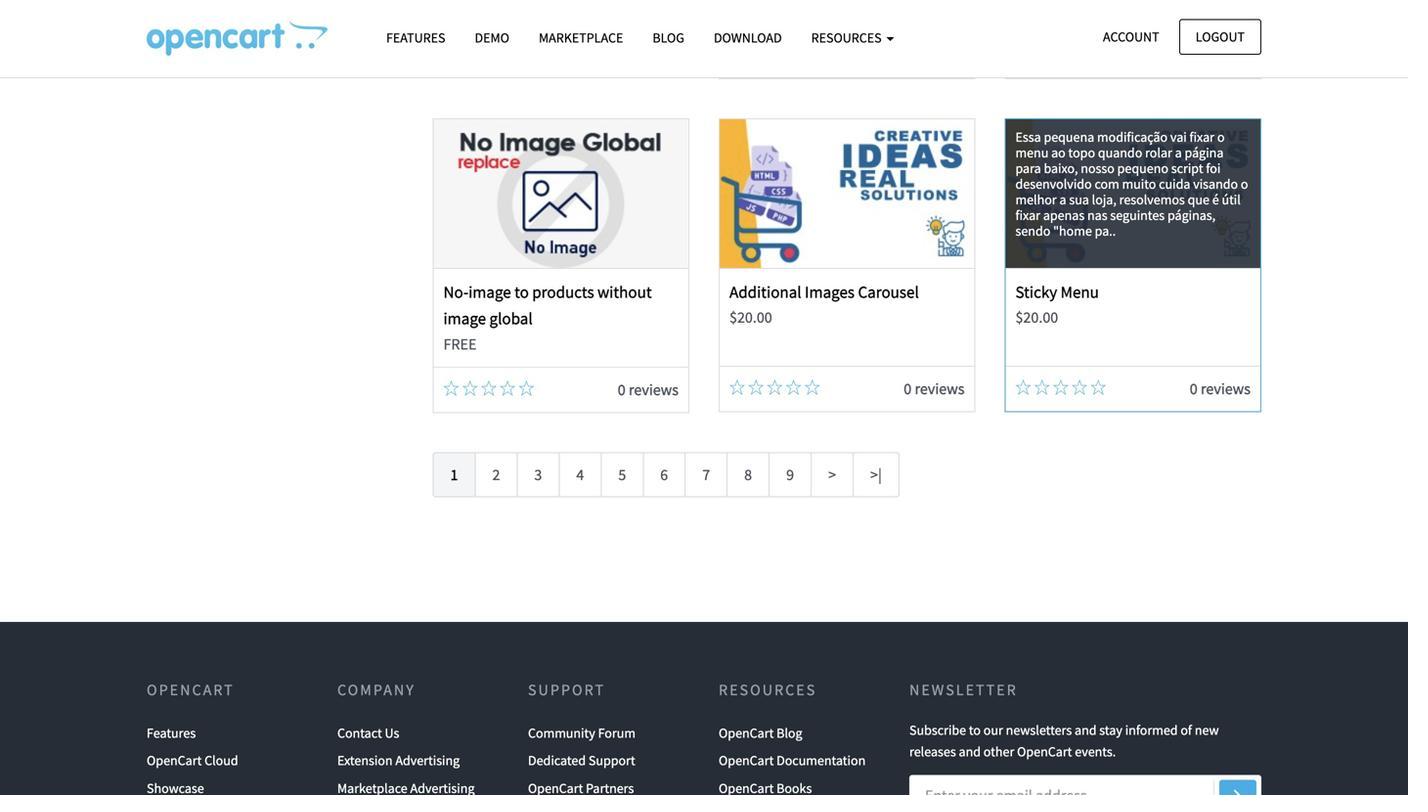 Task type: vqa. For each thing, say whether or not it's contained in the screenshot.
Payment Methods image
no



Task type: locate. For each thing, give the bounding box(es) containing it.
cuida
[[1159, 175, 1191, 193]]

1 horizontal spatial features
[[386, 29, 446, 46]]

1 horizontal spatial and
[[1075, 721, 1097, 739]]

1 horizontal spatial 0
[[904, 379, 912, 399]]

0 horizontal spatial 0 reviews
[[618, 380, 679, 399]]

fixar left 'apenas'
[[1016, 206, 1041, 224]]

0 vertical spatial features
[[386, 29, 446, 46]]

0 horizontal spatial features
[[147, 724, 196, 742]]

8 link
[[727, 452, 770, 497]]

1 vertical spatial features link
[[147, 719, 196, 747]]

0 horizontal spatial and
[[959, 743, 981, 761]]

images
[[805, 282, 855, 302]]

>|
[[871, 465, 882, 485]]

to
[[515, 282, 529, 302], [969, 721, 981, 739]]

reviews
[[1201, 46, 1251, 65], [915, 379, 965, 399], [1201, 379, 1251, 399], [629, 380, 679, 399]]

features for demo
[[386, 29, 446, 46]]

to left our
[[969, 721, 981, 739]]

opencart down newsletters
[[1017, 743, 1072, 761]]

1 vertical spatial resources
[[719, 680, 817, 700]]

and left "other"
[[959, 743, 981, 761]]

a left sua
[[1060, 191, 1067, 208]]

no-image to products without image global image
[[434, 119, 688, 268]]

5 link
[[601, 452, 644, 497]]

1 horizontal spatial a
[[1175, 144, 1182, 161]]

opencart up opencart documentation
[[719, 724, 774, 742]]

image up free
[[444, 308, 486, 329]]

cloud
[[205, 752, 238, 769]]

1 vertical spatial o
[[1241, 175, 1249, 193]]

0 for no-image to products without image global
[[618, 380, 626, 399]]

opencart inside subscribe to our newsletters and stay informed of new releases and other opencart events.
[[1017, 743, 1072, 761]]

5
[[618, 465, 626, 485]]

1 horizontal spatial fixar
[[1190, 128, 1215, 146]]

0 horizontal spatial blog
[[653, 29, 685, 46]]

1 horizontal spatial features link
[[372, 21, 460, 55]]

3
[[534, 465, 542, 485]]

> link
[[811, 452, 854, 497]]

and up "events."
[[1075, 721, 1097, 739]]

features link up opencart cloud at the left of page
[[147, 719, 196, 747]]

blog up opencart documentation
[[777, 724, 803, 742]]

2 horizontal spatial 0 reviews
[[1190, 379, 1251, 399]]

informed
[[1126, 721, 1178, 739]]

additional images carousel link
[[730, 282, 919, 302]]

resolvemos
[[1120, 191, 1185, 208]]

1 $20.00 from the left
[[730, 308, 772, 327]]

opencart documentation link
[[719, 747, 866, 775]]

to up global at the top left of page
[[515, 282, 529, 302]]

$20.00
[[730, 308, 772, 327], [1016, 308, 1059, 327]]

opencart left cloud on the left
[[147, 752, 202, 769]]

0 horizontal spatial features link
[[147, 719, 196, 747]]

1 horizontal spatial blog
[[777, 724, 803, 742]]

marketplace link
[[524, 21, 638, 55]]

0 vertical spatial features link
[[372, 21, 460, 55]]

0 horizontal spatial o
[[1218, 128, 1225, 146]]

foi
[[1206, 159, 1221, 177]]

0 horizontal spatial $20.00
[[730, 308, 772, 327]]

para
[[1016, 159, 1041, 177]]

0 horizontal spatial a
[[1060, 191, 1067, 208]]

0 vertical spatial o
[[1218, 128, 1225, 146]]

image up global at the top left of page
[[469, 282, 511, 302]]

opencart down opencart blog link on the right of the page
[[719, 752, 774, 769]]

script
[[1172, 159, 1204, 177]]

features up opencart cloud at the left of page
[[147, 724, 196, 742]]

additional
[[730, 282, 802, 302]]

newsletter
[[910, 680, 1018, 700]]

0 vertical spatial to
[[515, 282, 529, 302]]

0 vertical spatial a
[[1175, 144, 1182, 161]]

1 horizontal spatial to
[[969, 721, 981, 739]]

melhor
[[1016, 191, 1057, 208]]

a
[[1175, 144, 1182, 161], [1060, 191, 1067, 208]]

blog left the download
[[653, 29, 685, 46]]

4 link
[[559, 452, 602, 497]]

features left demo
[[386, 29, 446, 46]]

sticky menu image
[[1006, 119, 1261, 268]]

1 horizontal spatial 0 reviews
[[904, 379, 965, 399]]

3 link
[[517, 452, 560, 497]]

sticky menu link
[[1016, 282, 1099, 302]]

menu
[[1061, 282, 1099, 302]]

reviews for no-image to products without image global
[[629, 380, 679, 399]]

demo
[[475, 29, 510, 46]]

features link left demo
[[372, 21, 460, 55]]

support down forum
[[589, 752, 636, 769]]

0 horizontal spatial to
[[515, 282, 529, 302]]

our
[[984, 721, 1003, 739]]

sua
[[1069, 191, 1090, 208]]

0
[[904, 379, 912, 399], [1190, 379, 1198, 399], [618, 380, 626, 399]]

útil
[[1222, 191, 1241, 208]]

opencart for opencart
[[147, 680, 235, 700]]

star light o image
[[730, 379, 745, 395], [748, 379, 764, 395], [767, 379, 783, 395], [805, 379, 820, 395], [1016, 379, 1031, 395], [444, 380, 459, 396], [462, 380, 478, 396]]

1 vertical spatial to
[[969, 721, 981, 739]]

community
[[528, 724, 595, 742]]

reviews for additional images carousel
[[915, 379, 965, 399]]

0 horizontal spatial fixar
[[1016, 206, 1041, 224]]

features link for opencart cloud
[[147, 719, 196, 747]]

dedicated support link
[[528, 747, 636, 775]]

events.
[[1075, 743, 1116, 761]]

extension
[[337, 752, 393, 769]]

6 link
[[643, 452, 686, 497]]

resources link
[[797, 21, 909, 55]]

pa..
[[1095, 222, 1116, 240]]

1 vertical spatial blog
[[777, 724, 803, 742]]

1
[[450, 465, 458, 485]]

support
[[528, 680, 606, 700], [589, 752, 636, 769]]

o up foi
[[1218, 128, 1225, 146]]

>
[[829, 465, 836, 485]]

products
[[532, 282, 594, 302]]

1 horizontal spatial o
[[1241, 175, 1249, 193]]

2 $20.00 from the left
[[1016, 308, 1059, 327]]

0 horizontal spatial 0
[[618, 380, 626, 399]]

community forum link
[[528, 719, 636, 747]]

1 vertical spatial a
[[1060, 191, 1067, 208]]

support up community
[[528, 680, 606, 700]]

19
[[1182, 46, 1198, 65]]

additional images carousel image
[[720, 119, 974, 268]]

baixo,
[[1044, 159, 1078, 177]]

blog
[[653, 29, 685, 46], [777, 724, 803, 742]]

and
[[1075, 721, 1097, 739], [959, 743, 981, 761]]

1 vertical spatial and
[[959, 743, 981, 761]]

essa pequena modificação vai fixar o menu ao topo quando rolar a página para baixo, nosso pequeno script foi desenvolvido com muito cuida visando o melhor a sua loja, resolvemos que é útil fixar apenas nas seguintes páginas, sendo "home pa.. link
[[1006, 119, 1261, 268]]

newsletters
[[1006, 721, 1072, 739]]

opencart blog link
[[719, 719, 803, 747]]

star light o image
[[786, 379, 802, 395], [1035, 379, 1050, 395], [1053, 379, 1069, 395], [1072, 379, 1088, 395], [1091, 379, 1107, 395], [481, 380, 497, 396], [500, 380, 516, 396], [519, 380, 534, 396]]

fixar
[[1190, 128, 1215, 146], [1016, 206, 1041, 224]]

download
[[714, 29, 782, 46]]

no-
[[444, 282, 469, 302]]

fixar right vai
[[1190, 128, 1215, 146]]

19 reviews
[[1182, 46, 1251, 65]]

o right útil
[[1241, 175, 1249, 193]]

0 reviews for no-image to products without image global
[[618, 380, 679, 399]]

0 vertical spatial blog
[[653, 29, 685, 46]]

sendo
[[1016, 222, 1051, 240]]

opencart documentation
[[719, 752, 866, 769]]

$20.00 down sticky on the right
[[1016, 308, 1059, 327]]

1 vertical spatial features
[[147, 724, 196, 742]]

forum
[[598, 724, 636, 742]]

modificação
[[1097, 128, 1168, 146]]

no-image to products without image global link
[[444, 282, 652, 329]]

dedicated support
[[528, 752, 636, 769]]

company
[[337, 680, 416, 700]]

subscribe to our newsletters and stay informed of new releases and other opencart events.
[[910, 721, 1219, 761]]

opencart for opencart blog
[[719, 724, 774, 742]]

pequena
[[1044, 128, 1095, 146]]

logout
[[1196, 28, 1245, 45]]

a right rolar
[[1175, 144, 1182, 161]]

topo
[[1069, 144, 1096, 161]]

$20.00 down additional
[[730, 308, 772, 327]]

pequeno
[[1118, 159, 1169, 177]]

2 horizontal spatial 0
[[1190, 379, 1198, 399]]

opencart up opencart cloud at the left of page
[[147, 680, 235, 700]]

0 vertical spatial and
[[1075, 721, 1097, 739]]

1 horizontal spatial $20.00
[[1016, 308, 1059, 327]]

sticky
[[1016, 282, 1058, 302]]



Task type: describe. For each thing, give the bounding box(es) containing it.
us
[[385, 724, 399, 742]]

essa
[[1016, 128, 1041, 146]]

0 reviews for additional images carousel
[[904, 379, 965, 399]]

$20.00 inside additional images carousel $20.00
[[730, 308, 772, 327]]

sticky menu $20.00
[[1016, 282, 1099, 327]]

2
[[492, 465, 500, 485]]

loja,
[[1092, 191, 1117, 208]]

opencart - marketplace image
[[147, 21, 328, 56]]

com
[[1095, 175, 1120, 193]]

additional images carousel $20.00
[[730, 282, 919, 327]]

0 reviews for sticky menu
[[1190, 379, 1251, 399]]

1 vertical spatial support
[[589, 752, 636, 769]]

muito
[[1122, 175, 1156, 193]]

opencart for opencart documentation
[[719, 752, 774, 769]]

vai
[[1171, 128, 1187, 146]]

stay
[[1100, 721, 1123, 739]]

"home
[[1054, 222, 1092, 240]]

demo link
[[460, 21, 524, 55]]

subscribe
[[910, 721, 966, 739]]

of
[[1181, 721, 1192, 739]]

é
[[1213, 191, 1219, 208]]

logout link
[[1179, 19, 1262, 55]]

advertising
[[396, 752, 460, 769]]

dedicated
[[528, 752, 586, 769]]

0 vertical spatial fixar
[[1190, 128, 1215, 146]]

desenvolvido
[[1016, 175, 1092, 193]]

apenas
[[1044, 206, 1085, 224]]

2 link
[[475, 452, 518, 497]]

ao
[[1052, 144, 1066, 161]]

9
[[787, 465, 794, 485]]

opencart cloud
[[147, 752, 238, 769]]

0 for sticky menu
[[1190, 379, 1198, 399]]

marketplace
[[539, 29, 623, 46]]

8
[[745, 465, 752, 485]]

9 link
[[769, 452, 812, 497]]

to inside subscribe to our newsletters and stay informed of new releases and other opencart events.
[[969, 721, 981, 739]]

1 vertical spatial fixar
[[1016, 206, 1041, 224]]

community forum
[[528, 724, 636, 742]]

blog link
[[638, 21, 699, 55]]

0 vertical spatial support
[[528, 680, 606, 700]]

reviews for sticky menu
[[1201, 379, 1251, 399]]

features for opencart cloud
[[147, 724, 196, 742]]

nas
[[1088, 206, 1108, 224]]

to inside no-image to products without image global free
[[515, 282, 529, 302]]

contact us link
[[337, 719, 399, 747]]

opencart for opencart cloud
[[147, 752, 202, 769]]

contact
[[337, 724, 382, 742]]

no-image to products without image global free
[[444, 282, 652, 354]]

0 vertical spatial resources
[[812, 29, 885, 46]]

new
[[1195, 721, 1219, 739]]

$20.00 inside "sticky menu $20.00"
[[1016, 308, 1059, 327]]

contact us
[[337, 724, 399, 742]]

features link for demo
[[372, 21, 460, 55]]

free
[[444, 334, 477, 354]]

opencart blog
[[719, 724, 803, 742]]

7
[[703, 465, 710, 485]]

7 link
[[685, 452, 728, 497]]

angle right image
[[1234, 784, 1243, 795]]

visando
[[1194, 175, 1238, 193]]

página
[[1185, 144, 1224, 161]]

download link
[[699, 21, 797, 55]]

extension advertising
[[337, 752, 460, 769]]

documentation
[[777, 752, 866, 769]]

1 vertical spatial image
[[444, 308, 486, 329]]

without
[[598, 282, 652, 302]]

0 for additional images carousel
[[904, 379, 912, 399]]

4
[[576, 465, 584, 485]]

account
[[1103, 28, 1160, 45]]

global
[[490, 308, 533, 329]]

>| link
[[853, 452, 900, 497]]

páginas,
[[1168, 206, 1216, 224]]

6
[[661, 465, 668, 485]]

releases
[[910, 743, 956, 761]]

carousel
[[858, 282, 919, 302]]

account link
[[1087, 19, 1176, 55]]

que
[[1188, 191, 1210, 208]]

seguintes
[[1111, 206, 1165, 224]]

quando
[[1098, 144, 1143, 161]]

opencart cloud link
[[147, 747, 238, 775]]

0 vertical spatial image
[[469, 282, 511, 302]]

extension advertising link
[[337, 747, 460, 775]]



